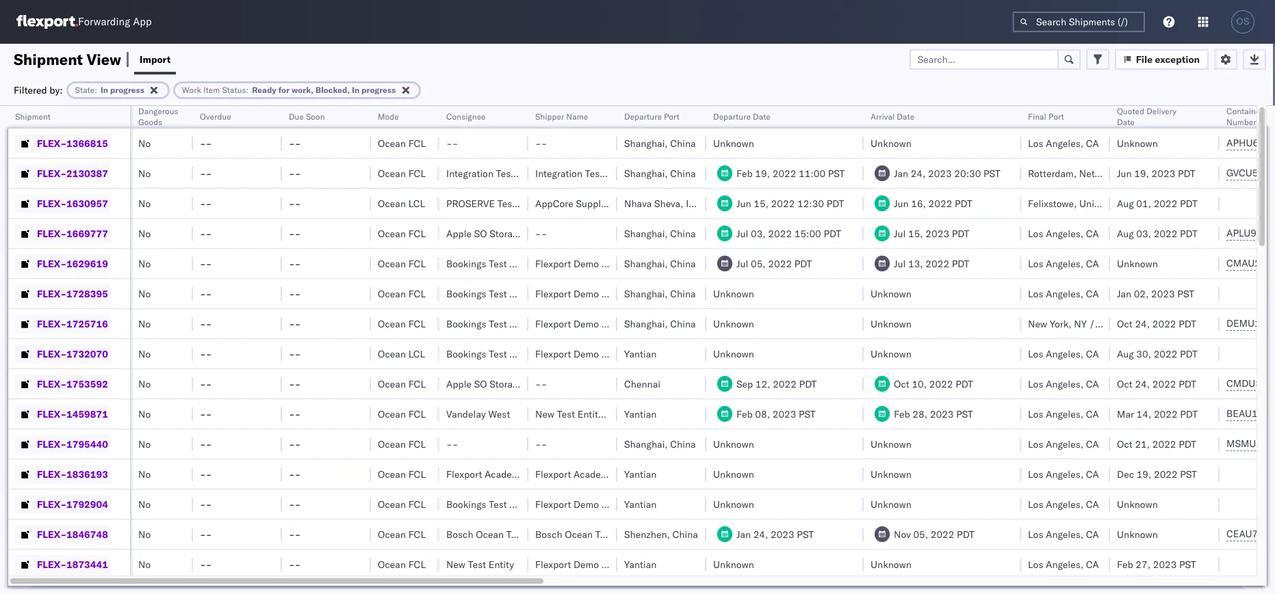 Task type: describe. For each thing, give the bounding box(es) containing it.
china for aphu6696
[[670, 137, 696, 150]]

bookings for flex-1792904
[[446, 499, 486, 511]]

ocean lcl for proserve
[[378, 197, 425, 210]]

overdue
[[200, 112, 231, 122]]

ocean fcl for flex-1725716
[[378, 318, 426, 330]]

ca for flex-1728395
[[1086, 288, 1099, 300]]

los angeles, ca for 1792904
[[1028, 499, 1099, 511]]

ocean fcl for flex-1669777
[[378, 228, 426, 240]]

fcl for flex-1669777
[[408, 228, 426, 240]]

angeles, for flex-1459871
[[1046, 408, 1083, 421]]

pdt up the mar 14, 2022 pdt
[[1179, 378, 1196, 390]]

4 yantian from the top
[[624, 499, 657, 511]]

oct for cmdu3984
[[1117, 378, 1133, 390]]

ca for flex-1836193
[[1086, 468, 1099, 481]]

14,
[[1137, 408, 1151, 421]]

feb 19, 2022 11:00 pst
[[736, 167, 845, 180]]

2022 down aug 01, 2022 pdt on the right top
[[1154, 228, 1177, 240]]

not for shanghai, china
[[547, 228, 567, 240]]

flex-1629619
[[37, 258, 108, 270]]

flex-1753592
[[37, 378, 108, 390]]

os button
[[1227, 6, 1259, 38]]

consignee button
[[439, 109, 515, 123]]

rotterdam,
[[1028, 167, 1077, 180]]

flexport. image
[[16, 15, 78, 29]]

nov
[[894, 529, 911, 541]]

shipper name
[[535, 112, 588, 122]]

west
[[488, 408, 510, 421]]

soon
[[306, 112, 325, 122]]

2022 left 11:00
[[772, 167, 796, 180]]

status
[[222, 85, 246, 95]]

mode button
[[371, 109, 426, 123]]

feb for feb 28, 2023 pst
[[894, 408, 910, 421]]

flex- for 1669777
[[37, 228, 66, 240]]

1 progress from the left
[[110, 85, 144, 95]]

consignee for flex-1728395
[[509, 288, 555, 300]]

oct for demu1232
[[1117, 318, 1133, 330]]

forwarding app link
[[16, 15, 152, 29]]

flex-1728395 button
[[15, 284, 111, 304]]

gvcu5265
[[1226, 167, 1275, 179]]

(sz)
[[616, 468, 639, 481]]

flex-2130387 button
[[15, 164, 111, 183]]

china for msmu7042
[[670, 438, 696, 451]]

1 bosch ocean test from the left
[[446, 529, 524, 541]]

shipment for shipment view
[[14, 50, 83, 69]]

academy for (us)
[[485, 468, 524, 481]]

test for flex-1732070
[[489, 348, 507, 360]]

mar 14, 2022 pdt
[[1117, 408, 1198, 421]]

shanghai, for 19,
[[624, 167, 668, 180]]

pst for feb 28, 2023 pst
[[956, 408, 973, 421]]

2 bosch ocean test from the left
[[535, 529, 613, 541]]

goods
[[138, 117, 162, 127]]

1 shanghai, from the top
[[624, 137, 668, 150]]

2022 up the mar 14, 2022 pdt
[[1152, 378, 1176, 390]]

1792904
[[66, 499, 108, 511]]

oct 10, 2022 pdt
[[894, 378, 973, 390]]

2022 left 15:00
[[768, 228, 792, 240]]

los angeles, ca for 1366815
[[1028, 137, 1099, 150]]

use) for shanghai, china
[[569, 228, 594, 240]]

los angeles, ca for 1753592
[[1028, 378, 1099, 390]]

aug 03, 2022 pdt
[[1117, 228, 1198, 240]]

china for cmau2233
[[670, 258, 696, 270]]

1 shanghai, china from the top
[[624, 137, 696, 150]]

flex-1669777
[[37, 228, 108, 240]]

flex-1366815 button
[[15, 134, 111, 153]]

china for demu1232
[[670, 318, 696, 330]]

flex-1366815
[[37, 137, 108, 150]]

yantian for feb
[[624, 559, 657, 571]]

feb 27, 2023 pst
[[1117, 559, 1196, 571]]

01,
[[1136, 197, 1151, 210]]

los for flex-1366815
[[1028, 137, 1043, 150]]

so for chennai
[[474, 378, 487, 390]]

co. for feb
[[638, 559, 651, 571]]

account
[[518, 197, 554, 210]]

new test entity 2
[[535, 408, 611, 421]]

kingdom
[[1111, 197, 1149, 210]]

1 demo from the top
[[574, 258, 599, 270]]

2023 for feb 08, 2023 pst
[[772, 408, 796, 421]]

departure date button
[[706, 109, 850, 123]]

11:00
[[799, 167, 825, 180]]

4 resize handle column header from the left
[[355, 106, 371, 595]]

pdt up feb 08, 2023 pst
[[799, 378, 817, 390]]

ocean for 1873441
[[378, 559, 406, 571]]

5 flexport demo shipper co. from the top
[[535, 499, 651, 511]]

pdt up oct 21, 2022 pdt
[[1180, 408, 1198, 421]]

13,
[[908, 258, 923, 270]]

so for shanghai, china
[[474, 228, 487, 240]]

item
[[203, 85, 220, 95]]

ocean for 2130387
[[378, 167, 406, 180]]

oct left 10,
[[894, 378, 909, 390]]

pdt up aug 30, 2022 pdt
[[1179, 318, 1196, 330]]

msmu7042
[[1226, 438, 1275, 450]]

1 bosch from the left
[[446, 529, 473, 541]]

filtered by:
[[14, 84, 63, 96]]

pst for feb 08, 2023 pst
[[799, 408, 816, 421]]

bookings for flex-1728395
[[446, 288, 486, 300]]

Search... text field
[[909, 49, 1059, 69]]

ocean fcl for flex-1728395
[[378, 288, 426, 300]]

flex-1873441
[[37, 559, 108, 571]]

2023 for jan 24, 2023 20:30 pst
[[928, 167, 952, 180]]

dangerous
[[138, 106, 178, 116]]

oct for msmu7042
[[1117, 438, 1133, 451]]

resize handle column header for shipment
[[114, 106, 130, 595]]

los for flex-1846748
[[1028, 529, 1043, 541]]

resize handle column header for mode
[[423, 106, 439, 595]]

5 co. from the top
[[638, 499, 651, 511]]

ocean fcl for flex-1629619
[[378, 258, 426, 270]]

15:00
[[794, 228, 821, 240]]

ca for flex-1669777
[[1086, 228, 1099, 240]]

inc.
[[554, 468, 570, 481]]

flex-1725716 button
[[15, 314, 111, 334]]

no for flex-1795440
[[138, 438, 151, 451]]

2022 right 12,
[[773, 378, 797, 390]]

consignee for flex-1725716
[[509, 318, 555, 330]]

ocean for 1795440
[[378, 438, 406, 451]]

date for arrival date
[[897, 112, 914, 122]]

feb 08, 2023 pst
[[736, 408, 816, 421]]

flex-1836193
[[37, 468, 108, 481]]

no for flex-1873441
[[138, 559, 151, 571]]

jul 03, 2022 15:00 pdt
[[736, 228, 841, 240]]

pdt right 15:00
[[824, 228, 841, 240]]

jan 24, 2023 20:30 pst
[[894, 167, 1000, 180]]

jan 02, 2023 pst
[[1117, 288, 1194, 300]]

angeles, for flex-1366815
[[1046, 137, 1083, 150]]

new for new test entity 2
[[535, 408, 554, 421]]

test for flex-1728395
[[489, 288, 507, 300]]

flexport for 1732070
[[535, 348, 571, 360]]

port for departure port
[[664, 112, 679, 122]]

for
[[278, 85, 290, 95]]

quoted
[[1117, 106, 1144, 116]]

vandelay
[[446, 408, 486, 421]]

flex-1792904 button
[[15, 495, 111, 514]]

flexport for 1629619
[[535, 258, 571, 270]]

oct 24, 2022 pdt for los angeles, ca
[[1117, 378, 1196, 390]]

shipper inside button
[[535, 112, 564, 122]]

aug 01, 2022 pdt
[[1117, 197, 1198, 210]]

2
[[605, 408, 611, 421]]

fcl for flex-1873441
[[408, 559, 426, 571]]

aug 30, 2022 pdt
[[1117, 348, 1198, 360]]

2 bosch from the left
[[535, 529, 562, 541]]

storage for shanghai, china
[[489, 228, 523, 240]]

lcl for bookings
[[408, 348, 425, 360]]

test for flex-1873441
[[468, 559, 486, 571]]

shipment for shipment
[[15, 112, 51, 122]]

quoted delivery date button
[[1110, 103, 1206, 128]]

flexport academy (us) inc.
[[446, 468, 570, 481]]

shipper for flex-1873441
[[601, 559, 635, 571]]

pdt up aug 03, 2022 pdt
[[1180, 197, 1198, 210]]

angeles, for flex-1728395
[[1046, 288, 1083, 300]]

work item status : ready for work, blocked, in progress
[[182, 85, 396, 95]]

flex-1846748 button
[[15, 525, 111, 544]]

shipper for flex-1792904
[[601, 499, 635, 511]]

fcl for flex-1795440
[[408, 438, 426, 451]]

shipment view
[[14, 50, 121, 69]]

state : in progress
[[75, 85, 144, 95]]

ocean lcl for bookings
[[378, 348, 425, 360]]

exception
[[1155, 53, 1200, 65]]

flex-1728395
[[37, 288, 108, 300]]

file exception
[[1136, 53, 1200, 65]]

2023 for feb 28, 2023 pst
[[930, 408, 954, 421]]

2022 left 12:30
[[771, 197, 795, 210]]

consignee inside consignee button
[[446, 112, 486, 122]]

1630957
[[66, 197, 108, 210]]

due
[[289, 112, 304, 122]]

4 shanghai, from the top
[[624, 258, 668, 270]]

apple for shanghai, china
[[446, 228, 472, 240]]

flex-1459871 button
[[15, 405, 111, 424]]

angeles, for flex-1836193
[[1046, 468, 1083, 481]]

demu1232
[[1226, 318, 1275, 330]]

shipper name button
[[528, 109, 604, 123]]

5 demo from the top
[[574, 499, 599, 511]]

jun 15, 2022 12:30 pdt
[[736, 197, 844, 210]]

demo for aug
[[574, 348, 599, 360]]

1836193
[[66, 468, 108, 481]]

co. for aug
[[638, 348, 651, 360]]

no for flex-1669777
[[138, 228, 151, 240]]

2 : from the left
[[246, 85, 249, 95]]

flexport academy (sz) ltd.
[[535, 468, 659, 481]]

flex-1795440 button
[[15, 435, 111, 454]]

final port button
[[1021, 109, 1096, 123]]

newark,
[[1098, 318, 1134, 330]]

filtered
[[14, 84, 47, 96]]

pdt down the 20:30
[[955, 197, 972, 210]]

shenzhen,
[[624, 529, 670, 541]]

name
[[566, 112, 588, 122]]

flex-1795440
[[37, 438, 108, 451]]

arrival
[[871, 112, 895, 122]]

flex-2130387
[[37, 167, 108, 180]]

2023 for jan 24, 2023 pst
[[771, 529, 794, 541]]

1 in from the left
[[101, 85, 108, 95]]

flex- for 1795440
[[37, 438, 66, 451]]

12:30
[[797, 197, 824, 210]]

port for final port
[[1048, 112, 1064, 122]]

bookings test consignee for flex-1725716
[[446, 318, 555, 330]]

(do for chennai
[[525, 378, 545, 390]]

shipper for flex-1732070
[[601, 348, 635, 360]]

2130387
[[66, 167, 108, 180]]

2022 right 01,
[[1154, 197, 1177, 210]]

entity for new test entity
[[489, 559, 514, 571]]

aplu98439
[[1226, 227, 1275, 240]]

pdt down jun 16, 2022 pdt
[[952, 228, 969, 240]]

final
[[1028, 112, 1046, 122]]

2 in from the left
[[352, 85, 359, 95]]

jun for jun 16, 2022 pdt
[[894, 197, 909, 210]]

flex-1630957 button
[[15, 194, 111, 213]]



Task type: locate. For each thing, give the bounding box(es) containing it.
1 departure from the left
[[624, 112, 662, 122]]

19, up 01,
[[1134, 167, 1149, 180]]

oct left nj
[[1117, 318, 1133, 330]]

feb for feb 27, 2023 pst
[[1117, 559, 1133, 571]]

(do up new test entity 2
[[525, 378, 545, 390]]

1 horizontal spatial :
[[246, 85, 249, 95]]

bosch up new test entity
[[446, 529, 473, 541]]

0 horizontal spatial academy
[[485, 468, 524, 481]]

pdt up feb 28, 2023 pst
[[956, 378, 973, 390]]

pdt down the mar 14, 2022 pdt
[[1179, 438, 1196, 451]]

5 ocean fcl from the top
[[378, 288, 426, 300]]

flex- down flex-1629619 button
[[37, 288, 66, 300]]

5 resize handle column header from the left
[[423, 106, 439, 595]]

4 fcl from the top
[[408, 258, 426, 270]]

4 bookings test consignee from the top
[[446, 348, 555, 360]]

flex- up flex-1873441 button
[[37, 529, 66, 541]]

pdt down 15:00
[[794, 258, 812, 270]]

0 horizontal spatial new
[[446, 559, 465, 571]]

academy right inc.
[[574, 468, 613, 481]]

2 so from the top
[[474, 378, 487, 390]]

2 co. from the top
[[638, 288, 651, 300]]

date inside the quoted delivery date
[[1117, 117, 1135, 127]]

: left ready
[[246, 85, 249, 95]]

flex-1792904
[[37, 499, 108, 511]]

ocean for 1792904
[[378, 499, 406, 511]]

demo
[[574, 258, 599, 270], [574, 288, 599, 300], [574, 318, 599, 330], [574, 348, 599, 360], [574, 499, 599, 511], [574, 559, 599, 571]]

0 horizontal spatial jan
[[736, 529, 751, 541]]

03, up jul 05, 2022 pdt
[[751, 228, 766, 240]]

bookings
[[446, 258, 486, 270], [446, 288, 486, 300], [446, 318, 486, 330], [446, 348, 486, 360], [446, 499, 486, 511]]

pst for feb 27, 2023 pst
[[1179, 559, 1196, 571]]

1 storage from the top
[[489, 228, 523, 240]]

los angeles, ca for 1836193
[[1028, 468, 1099, 481]]

2023 for jun 19, 2023 pdt
[[1152, 167, 1175, 180]]

8 ocean fcl from the top
[[378, 408, 426, 421]]

0 vertical spatial apple
[[446, 228, 472, 240]]

15, up 13,
[[908, 228, 923, 240]]

progress up the mode
[[362, 85, 396, 95]]

1 aug from the top
[[1117, 197, 1134, 210]]

arrival date
[[871, 112, 914, 122]]

2 vertical spatial new
[[446, 559, 465, 571]]

2 horizontal spatial jan
[[1117, 288, 1131, 300]]

13 fcl from the top
[[408, 559, 426, 571]]

ca for flex-1629619
[[1086, 258, 1099, 270]]

flex-1459871
[[37, 408, 108, 421]]

19, right dec on the right bottom of page
[[1137, 468, 1151, 481]]

angeles, for flex-1795440
[[1046, 438, 1083, 451]]

storage down proserve test account
[[489, 228, 523, 240]]

1 vertical spatial apple so storage (do not use)
[[446, 378, 594, 390]]

shipment
[[14, 50, 83, 69], [15, 112, 51, 122]]

mode
[[378, 112, 399, 122]]

flex-1753592 button
[[15, 375, 111, 394]]

20:30
[[954, 167, 981, 180]]

5 shanghai, china from the top
[[624, 288, 696, 300]]

feb left 08,
[[736, 408, 753, 421]]

1 horizontal spatial date
[[897, 112, 914, 122]]

2023 for jan 02, 2023 pst
[[1151, 288, 1175, 300]]

12 fcl from the top
[[408, 529, 426, 541]]

0 vertical spatial aug
[[1117, 197, 1134, 210]]

9 fcl from the top
[[408, 438, 426, 451]]

0 vertical spatial jan
[[894, 167, 908, 180]]

0 vertical spatial not
[[547, 228, 567, 240]]

dangerous goods button
[[131, 103, 188, 128]]

1366815
[[66, 137, 108, 150]]

flex- up flex-1728395 button
[[37, 258, 66, 270]]

4 ca from the top
[[1086, 288, 1099, 300]]

2023 for jul 15, 2023 pdt
[[926, 228, 949, 240]]

los for flex-1459871
[[1028, 408, 1043, 421]]

05, right nov
[[913, 529, 928, 541]]

1 vertical spatial use)
[[569, 378, 594, 390]]

co.
[[638, 258, 651, 270], [638, 288, 651, 300], [638, 318, 651, 330], [638, 348, 651, 360], [638, 499, 651, 511], [638, 559, 651, 571]]

1873441
[[66, 559, 108, 571]]

9 los angeles, ca from the top
[[1028, 468, 1099, 481]]

1728395
[[66, 288, 108, 300]]

quoted delivery date
[[1117, 106, 1177, 127]]

resize handle column header for consignee
[[512, 106, 528, 595]]

5 no from the top
[[138, 258, 151, 270]]

3 bookings test consignee from the top
[[446, 318, 555, 330]]

ocean for 1732070
[[378, 348, 406, 360]]

2022 down jul 03, 2022 15:00 pdt
[[768, 258, 792, 270]]

new for new test entity
[[446, 559, 465, 571]]

6 angeles, from the top
[[1046, 378, 1083, 390]]

1725716
[[66, 318, 108, 330]]

jul 05, 2022 pdt
[[736, 258, 812, 270]]

0 horizontal spatial 05,
[[751, 258, 766, 270]]

1 yantian from the top
[[624, 348, 657, 360]]

2 demo from the top
[[574, 288, 599, 300]]

shanghai, for 24,
[[624, 318, 668, 330]]

05,
[[751, 258, 766, 270], [913, 529, 928, 541]]

12 los from the top
[[1028, 559, 1043, 571]]

3 bookings from the top
[[446, 318, 486, 330]]

not up new test entity 2
[[547, 378, 567, 390]]

0 vertical spatial oct 24, 2022 pdt
[[1117, 318, 1196, 330]]

1 port from the left
[[664, 112, 679, 122]]

0 vertical spatial ocean lcl
[[378, 197, 425, 210]]

0 horizontal spatial port
[[664, 112, 679, 122]]

jan for jan 02, 2023 pst
[[1117, 288, 1131, 300]]

1 use) from the top
[[569, 228, 594, 240]]

bosch ocean test
[[446, 529, 524, 541], [535, 529, 613, 541]]

import
[[140, 53, 171, 65]]

test for flex-1725716
[[489, 318, 507, 330]]

china for aplu98439
[[670, 228, 696, 240]]

2 ca from the top
[[1086, 228, 1099, 240]]

flex- for 1792904
[[37, 499, 66, 511]]

4 flex- from the top
[[37, 228, 66, 240]]

1 vertical spatial (do
[[525, 378, 545, 390]]

pdt down aug 01, 2022 pdt on the right top
[[1180, 228, 1198, 240]]

1 vertical spatial oct 24, 2022 pdt
[[1117, 378, 1196, 390]]

2022 down oct 21, 2022 pdt
[[1154, 468, 1178, 481]]

jul up jul 05, 2022 pdt
[[736, 228, 748, 240]]

5 angeles, from the top
[[1046, 348, 1083, 360]]

1 co. from the top
[[638, 258, 651, 270]]

ltd
[[608, 197, 622, 210]]

1 vertical spatial aug
[[1117, 228, 1134, 240]]

feb 28, 2023 pst
[[894, 408, 973, 421]]

ocean for 1459871
[[378, 408, 406, 421]]

consignee
[[446, 112, 486, 122], [509, 258, 555, 270], [509, 288, 555, 300], [509, 318, 555, 330], [509, 348, 555, 360], [509, 499, 555, 511]]

resize handle column header for final port
[[1094, 106, 1110, 595]]

los angeles, ca for 1795440
[[1028, 438, 1099, 451]]

15, for jul
[[908, 228, 923, 240]]

shenzhen, china
[[624, 529, 698, 541]]

no for flex-1459871
[[138, 408, 151, 421]]

ocean fcl for flex-1846748
[[378, 529, 426, 541]]

shipment inside button
[[15, 112, 51, 122]]

0 vertical spatial shipment
[[14, 50, 83, 69]]

7 resize handle column header from the left
[[601, 106, 617, 595]]

jul down jul 03, 2022 15:00 pdt
[[736, 258, 748, 270]]

flex- for 1630957
[[37, 197, 66, 210]]

3 shanghai, from the top
[[624, 228, 668, 240]]

5 ca from the top
[[1086, 348, 1099, 360]]

apple so storage (do not use) up west
[[446, 378, 594, 390]]

3 flexport demo shipper co. from the top
[[535, 318, 651, 330]]

co. for jan
[[638, 288, 651, 300]]

2 resize handle column header from the left
[[177, 106, 193, 595]]

departure date
[[713, 112, 770, 122]]

apple up vandelay
[[446, 378, 472, 390]]

2 not from the top
[[547, 378, 567, 390]]

0 horizontal spatial bosch
[[446, 529, 473, 541]]

los angeles, ca for 1459871
[[1028, 408, 1099, 421]]

0 vertical spatial apple so storage (do not use)
[[446, 228, 594, 240]]

3 co. from the top
[[638, 318, 651, 330]]

0 vertical spatial lcl
[[408, 197, 425, 210]]

(do down account
[[525, 228, 545, 240]]

arrival date button
[[864, 109, 1007, 123]]

1 vertical spatial entity
[[489, 559, 514, 571]]

forwarding app
[[78, 15, 152, 28]]

shanghai, for 21,
[[624, 438, 668, 451]]

ca for flex-1366815
[[1086, 137, 1099, 150]]

1 vertical spatial 05,
[[913, 529, 928, 541]]

pdt right nov
[[957, 529, 974, 541]]

ca for flex-1753592
[[1086, 378, 1099, 390]]

departure
[[624, 112, 662, 122], [713, 112, 751, 122]]

flex- down flex-1459871 button
[[37, 438, 66, 451]]

1669777
[[66, 228, 108, 240]]

aug left 30,
[[1117, 348, 1134, 360]]

0 horizontal spatial bosch ocean test
[[446, 529, 524, 541]]

flex- up flex-1630957 button
[[37, 167, 66, 180]]

no for flex-1728395
[[138, 288, 151, 300]]

10,
[[912, 378, 927, 390]]

academy for (sz)
[[574, 468, 613, 481]]

flex- for 1873441
[[37, 559, 66, 571]]

4 los angeles, ca from the top
[[1028, 288, 1099, 300]]

ready
[[252, 85, 276, 95]]

los angeles, ca for 1846748
[[1028, 529, 1099, 541]]

2 horizontal spatial jun
[[1117, 167, 1132, 180]]

los
[[1028, 137, 1043, 150], [1028, 228, 1043, 240], [1028, 258, 1043, 270], [1028, 288, 1043, 300], [1028, 348, 1043, 360], [1028, 378, 1043, 390], [1028, 408, 1043, 421], [1028, 438, 1043, 451], [1028, 468, 1043, 481], [1028, 499, 1043, 511], [1028, 529, 1043, 541], [1028, 559, 1043, 571]]

19, for jun
[[1134, 167, 1149, 180]]

not
[[547, 228, 567, 240], [547, 378, 567, 390]]

1 vertical spatial ocean lcl
[[378, 348, 425, 360]]

los angeles, ca for 1732070
[[1028, 348, 1099, 360]]

ny
[[1074, 318, 1087, 330]]

use)
[[569, 228, 594, 240], [569, 378, 594, 390]]

los angeles, ca for 1669777
[[1028, 228, 1099, 240]]

shipment down filtered
[[15, 112, 51, 122]]

19, up jun 15, 2022 12:30 pdt
[[755, 167, 770, 180]]

3 no from the top
[[138, 197, 151, 210]]

resize handle column header for quoted delivery date
[[1203, 106, 1220, 595]]

flex- up flex-1846748 button on the left of page
[[37, 499, 66, 511]]

feb up jun 15, 2022 12:30 pdt
[[736, 167, 753, 180]]

10 los from the top
[[1028, 499, 1043, 511]]

0 horizontal spatial in
[[101, 85, 108, 95]]

jun right india
[[736, 197, 751, 210]]

1 vertical spatial so
[[474, 378, 487, 390]]

2 vertical spatial jan
[[736, 529, 751, 541]]

3 ca from the top
[[1086, 258, 1099, 270]]

1629619
[[66, 258, 108, 270]]

aug for aug 30, 2022 pdt
[[1117, 348, 1134, 360]]

1 vertical spatial lcl
[[408, 348, 425, 360]]

test for flex-1629619
[[489, 258, 507, 270]]

flex- down shipment button at left top
[[37, 137, 66, 150]]

1 horizontal spatial entity
[[578, 408, 603, 421]]

5 los angeles, ca from the top
[[1028, 348, 1099, 360]]

1 horizontal spatial academy
[[574, 468, 613, 481]]

pdt right 30,
[[1180, 348, 1198, 360]]

feb
[[736, 167, 753, 180], [736, 408, 753, 421], [894, 408, 910, 421], [1117, 559, 1133, 571]]

flex- up flex-1459871 button
[[37, 378, 66, 390]]

aphu6696
[[1226, 137, 1275, 149]]

2022
[[772, 167, 796, 180], [771, 197, 795, 210], [928, 197, 952, 210], [1154, 197, 1177, 210], [768, 228, 792, 240], [1154, 228, 1177, 240], [768, 258, 792, 270], [926, 258, 949, 270], [1152, 318, 1176, 330], [1154, 348, 1177, 360], [773, 378, 797, 390], [929, 378, 953, 390], [1152, 378, 1176, 390], [1154, 408, 1178, 421], [1152, 438, 1176, 451], [1154, 468, 1178, 481], [931, 529, 954, 541]]

1 no from the top
[[138, 137, 151, 150]]

los for flex-1728395
[[1028, 288, 1043, 300]]

2022 right 21,
[[1152, 438, 1176, 451]]

so up the vandelay west
[[474, 378, 487, 390]]

2 ocean fcl from the top
[[378, 167, 426, 180]]

departure port
[[624, 112, 679, 122]]

3 demo from the top
[[574, 318, 599, 330]]

academy left (us) on the left bottom of the page
[[485, 468, 524, 481]]

12 no from the top
[[138, 468, 151, 481]]

0 horizontal spatial jun
[[736, 197, 751, 210]]

5 los from the top
[[1028, 348, 1043, 360]]

--
[[200, 137, 212, 150], [289, 137, 301, 150], [446, 137, 458, 150], [535, 137, 547, 150], [200, 167, 212, 180], [289, 167, 301, 180], [200, 197, 212, 210], [289, 197, 301, 210], [200, 228, 212, 240], [289, 228, 301, 240], [535, 228, 547, 240], [200, 258, 212, 270], [289, 258, 301, 270], [200, 288, 212, 300], [289, 288, 301, 300], [200, 318, 212, 330], [289, 318, 301, 330], [200, 348, 212, 360], [289, 348, 301, 360], [200, 378, 212, 390], [289, 378, 301, 390], [535, 378, 547, 390], [200, 408, 212, 421], [289, 408, 301, 421], [200, 438, 212, 451], [289, 438, 301, 451], [446, 438, 458, 451], [535, 438, 547, 451], [200, 468, 212, 481], [289, 468, 301, 481], [200, 499, 212, 511], [289, 499, 301, 511], [200, 529, 212, 541], [289, 529, 301, 541], [200, 559, 212, 571], [289, 559, 301, 571]]

13 flex- from the top
[[37, 499, 66, 511]]

Search Shipments (/) text field
[[1013, 12, 1145, 32]]

1 vertical spatial jan
[[1117, 288, 1131, 300]]

angeles, for flex-1753592
[[1046, 378, 1083, 390]]

0 vertical spatial (do
[[525, 228, 545, 240]]

2 vertical spatial aug
[[1117, 348, 1134, 360]]

1 horizontal spatial progress
[[362, 85, 396, 95]]

use) down appcore supply ltd
[[569, 228, 594, 240]]

8 resize handle column header from the left
[[690, 106, 706, 595]]

nov 05, 2022 pdt
[[894, 529, 974, 541]]

aug
[[1117, 197, 1134, 210], [1117, 228, 1134, 240], [1117, 348, 1134, 360]]

appcore supply ltd
[[535, 197, 622, 210]]

1 horizontal spatial jun
[[894, 197, 909, 210]]

jun left 16,
[[894, 197, 909, 210]]

shipment button
[[8, 109, 116, 123]]

storage up west
[[489, 378, 523, 390]]

6 flex- from the top
[[37, 288, 66, 300]]

4 flexport demo shipper co. from the top
[[535, 348, 651, 360]]

3 yantian from the top
[[624, 468, 657, 481]]

use) up new test entity 2
[[569, 378, 594, 390]]

7 no from the top
[[138, 318, 151, 330]]

los for flex-1669777
[[1028, 228, 1043, 240]]

1 horizontal spatial jan
[[894, 167, 908, 180]]

2022 right 30,
[[1154, 348, 1177, 360]]

los for flex-1795440
[[1028, 438, 1043, 451]]

12 flex- from the top
[[37, 468, 66, 481]]

los angeles, ca for 1629619
[[1028, 258, 1099, 270]]

15, up jul 03, 2022 15:00 pdt
[[754, 197, 769, 210]]

jun up kingdom
[[1117, 167, 1132, 180]]

departure for departure port
[[624, 112, 662, 122]]

2 (do from the top
[[525, 378, 545, 390]]

0 vertical spatial 05,
[[751, 258, 766, 270]]

5 flex- from the top
[[37, 258, 66, 270]]

2022 right 10,
[[929, 378, 953, 390]]

pst for jan 02, 2023 pst
[[1177, 288, 1194, 300]]

2022 right 13,
[[926, 258, 949, 270]]

los angeles, ca
[[1028, 137, 1099, 150], [1028, 228, 1099, 240], [1028, 258, 1099, 270], [1028, 288, 1099, 300], [1028, 348, 1099, 360], [1028, 378, 1099, 390], [1028, 408, 1099, 421], [1028, 438, 1099, 451], [1028, 468, 1099, 481], [1028, 499, 1099, 511], [1028, 529, 1099, 541], [1028, 559, 1099, 571]]

2022 right nj
[[1152, 318, 1176, 330]]

0 vertical spatial use)
[[569, 228, 594, 240]]

1 so from the top
[[474, 228, 487, 240]]

port
[[664, 112, 679, 122], [1048, 112, 1064, 122]]

progress up dangerous
[[110, 85, 144, 95]]

los for flex-1732070
[[1028, 348, 1043, 360]]

date for departure date
[[753, 112, 770, 122]]

1 vertical spatial storage
[[489, 378, 523, 390]]

ocean for 1366815
[[378, 137, 406, 150]]

aug for aug 01, 2022 pdt
[[1117, 197, 1134, 210]]

ca for flex-1846748
[[1086, 529, 1099, 541]]

1 03, from the left
[[751, 228, 766, 240]]

pdt up aug 01, 2022 pdt on the right top
[[1178, 167, 1195, 180]]

rotterdam, netherlands
[[1028, 167, 1133, 180]]

1 horizontal spatial 15,
[[908, 228, 923, 240]]

departure for departure date
[[713, 112, 751, 122]]

4 co. from the top
[[638, 348, 651, 360]]

3 ocean fcl from the top
[[378, 228, 426, 240]]

flex-1630957
[[37, 197, 108, 210]]

9 flex- from the top
[[37, 378, 66, 390]]

date up "feb 19, 2022 11:00 pst"
[[753, 112, 770, 122]]

pdt down jul 15, 2023 pdt
[[952, 258, 969, 270]]

feb left 27,
[[1117, 559, 1133, 571]]

: down view
[[95, 85, 97, 95]]

05, down jul 03, 2022 15:00 pdt
[[751, 258, 766, 270]]

file
[[1136, 53, 1153, 65]]

19, for feb
[[755, 167, 770, 180]]

sep 12, 2022 pdt
[[736, 378, 817, 390]]

0 vertical spatial so
[[474, 228, 487, 240]]

fcl for flex-1728395
[[408, 288, 426, 300]]

flex- for 1846748
[[37, 529, 66, 541]]

1 horizontal spatial 03,
[[1136, 228, 1151, 240]]

0 horizontal spatial entity
[[489, 559, 514, 571]]

date
[[753, 112, 770, 122], [897, 112, 914, 122], [1117, 117, 1135, 127]]

30,
[[1136, 348, 1151, 360]]

0 horizontal spatial :
[[95, 85, 97, 95]]

1 vertical spatial not
[[547, 378, 567, 390]]

0 horizontal spatial progress
[[110, 85, 144, 95]]

3 resize handle column header from the left
[[266, 106, 282, 595]]

container numbers
[[1226, 106, 1263, 127]]

flexport demo shipper co. for jan
[[535, 288, 651, 300]]

ocean fcl for flex-1792904
[[378, 499, 426, 511]]

13 no from the top
[[138, 499, 151, 511]]

flex- up flex-1629619 button
[[37, 228, 66, 240]]

6 co. from the top
[[638, 559, 651, 571]]

feb left 28, in the right bottom of the page
[[894, 408, 910, 421]]

bosch ocean test up new test entity
[[446, 529, 524, 541]]

1 horizontal spatial bosch
[[535, 529, 562, 541]]

1 ocean lcl from the top
[[378, 197, 425, 210]]

1 vertical spatial 15,
[[908, 228, 923, 240]]

6 shanghai, china from the top
[[624, 318, 696, 330]]

jul left 13,
[[894, 258, 906, 270]]

pdt right 12:30
[[827, 197, 844, 210]]

14 no from the top
[[138, 529, 151, 541]]

yantian for dec
[[624, 468, 657, 481]]

10 ca from the top
[[1086, 499, 1099, 511]]

flex-1873441 button
[[15, 555, 111, 575]]

flex- for 1728395
[[37, 288, 66, 300]]

0 vertical spatial entity
[[578, 408, 603, 421]]

10 fcl from the top
[[408, 468, 426, 481]]

1 apple so storage (do not use) from the top
[[446, 228, 594, 240]]

5 fcl from the top
[[408, 288, 426, 300]]

flexport for 1728395
[[535, 288, 571, 300]]

import button
[[134, 44, 176, 75]]

1 : from the left
[[95, 85, 97, 95]]

1 horizontal spatial port
[[1048, 112, 1064, 122]]

1 bookings test consignee from the top
[[446, 258, 555, 270]]

flex-1836193 button
[[15, 465, 111, 484]]

19,
[[755, 167, 770, 180], [1134, 167, 1149, 180], [1137, 468, 1151, 481]]

2 horizontal spatial date
[[1117, 117, 1135, 127]]

4 demo from the top
[[574, 348, 599, 360]]

flex- for 1459871
[[37, 408, 66, 421]]

shipper for flex-1728395
[[601, 288, 635, 300]]

0 horizontal spatial 03,
[[751, 228, 766, 240]]

proserve
[[446, 197, 495, 210]]

flexport demo shipper co. for aug
[[535, 348, 651, 360]]

flex- down flex-1795440 button
[[37, 468, 66, 481]]

15,
[[754, 197, 769, 210], [908, 228, 923, 240]]

work,
[[292, 85, 313, 95]]

10 angeles, from the top
[[1046, 499, 1083, 511]]

angeles, for flex-1732070
[[1046, 348, 1083, 360]]

1 horizontal spatial departure
[[713, 112, 751, 122]]

1 horizontal spatial bosch ocean test
[[535, 529, 613, 541]]

(us)
[[527, 468, 552, 481]]

jun 16, 2022 pdt
[[894, 197, 972, 210]]

15 no from the top
[[138, 559, 151, 571]]

4 shanghai, china from the top
[[624, 258, 696, 270]]

aug left 01,
[[1117, 197, 1134, 210]]

2 bookings from the top
[[446, 288, 486, 300]]

16,
[[911, 197, 926, 210]]

china for gvcu5265
[[670, 167, 696, 180]]

apple so storage (do not use)
[[446, 228, 594, 240], [446, 378, 594, 390]]

ocean fcl for flex-1366815
[[378, 137, 426, 150]]

27,
[[1136, 559, 1151, 571]]

netherlands
[[1079, 167, 1133, 180]]

india
[[686, 197, 708, 210]]

flexport for 1725716
[[535, 318, 571, 330]]

05, for nov
[[913, 529, 928, 541]]

0 horizontal spatial departure
[[624, 112, 662, 122]]

pst for jan 24, 2023 pst
[[797, 529, 814, 541]]

angeles, for flex-1629619
[[1046, 258, 1083, 270]]

jul up the jul 13, 2022 pdt
[[894, 228, 906, 240]]

9 ca from the top
[[1086, 468, 1099, 481]]

3 fcl from the top
[[408, 228, 426, 240]]

lcl
[[408, 197, 425, 210], [408, 348, 425, 360]]

2 lcl from the top
[[408, 348, 425, 360]]

1 horizontal spatial 05,
[[913, 529, 928, 541]]

0 horizontal spatial 15,
[[754, 197, 769, 210]]

1 (do from the top
[[525, 228, 545, 240]]

flex- for 1366815
[[37, 137, 66, 150]]

2022 right nov
[[931, 529, 954, 541]]

1 vertical spatial apple
[[446, 378, 472, 390]]

date inside button
[[897, 112, 914, 122]]

2022 right 14,
[[1154, 408, 1178, 421]]

2 horizontal spatial new
[[1028, 318, 1047, 330]]

not down appcore
[[547, 228, 567, 240]]

2 progress from the left
[[362, 85, 396, 95]]

in
[[101, 85, 108, 95], [352, 85, 359, 95]]

date right arrival
[[897, 112, 914, 122]]

1 vertical spatial new
[[535, 408, 554, 421]]

10 no from the top
[[138, 408, 151, 421]]

oct 24, 2022 pdt down aug 30, 2022 pdt
[[1117, 378, 1196, 390]]

0 vertical spatial 15,
[[754, 197, 769, 210]]

1 horizontal spatial in
[[352, 85, 359, 95]]

angeles, for flex-1846748
[[1046, 529, 1083, 541]]

ltd.
[[641, 468, 659, 481]]

3 los from the top
[[1028, 258, 1043, 270]]

pdt
[[1178, 167, 1195, 180], [827, 197, 844, 210], [955, 197, 972, 210], [1180, 197, 1198, 210], [824, 228, 841, 240], [952, 228, 969, 240], [1180, 228, 1198, 240], [794, 258, 812, 270], [952, 258, 969, 270], [1179, 318, 1196, 330], [1180, 348, 1198, 360], [799, 378, 817, 390], [956, 378, 973, 390], [1179, 378, 1196, 390], [1180, 408, 1198, 421], [1179, 438, 1196, 451], [957, 529, 974, 541]]

no for flex-2130387
[[138, 167, 151, 180]]

7 angeles, from the top
[[1046, 408, 1083, 421]]

fcl for flex-1459871
[[408, 408, 426, 421]]

1 flexport demo shipper co. from the top
[[535, 258, 651, 270]]

1 vertical spatial shipment
[[15, 112, 51, 122]]

new york, ny / newark, nj
[[1028, 318, 1147, 330]]

nj
[[1136, 318, 1147, 330]]

flex- up flex-1795440 button
[[37, 408, 66, 421]]

jan
[[894, 167, 908, 180], [1117, 288, 1131, 300], [736, 529, 751, 541]]

flex- for 2130387
[[37, 167, 66, 180]]

12 angeles, from the top
[[1046, 559, 1083, 571]]

ocean fcl for flex-2130387
[[378, 167, 426, 180]]

oct left 21,
[[1117, 438, 1133, 451]]

4 los from the top
[[1028, 288, 1043, 300]]

date down quoted
[[1117, 117, 1135, 127]]

dec
[[1117, 468, 1134, 481]]

resize handle column header
[[114, 106, 130, 595], [177, 106, 193, 595], [266, 106, 282, 595], [355, 106, 371, 595], [423, 106, 439, 595], [512, 106, 528, 595], [601, 106, 617, 595], [690, 106, 706, 595], [847, 106, 864, 595], [1005, 106, 1021, 595], [1094, 106, 1110, 595], [1203, 106, 1220, 595]]

flex-1846748
[[37, 529, 108, 541]]

0 vertical spatial storage
[[489, 228, 523, 240]]

-
[[200, 137, 206, 150], [206, 137, 212, 150], [289, 137, 295, 150], [295, 137, 301, 150], [446, 137, 452, 150], [452, 137, 458, 150], [535, 137, 541, 150], [541, 137, 547, 150], [200, 167, 206, 180], [206, 167, 212, 180], [289, 167, 295, 180], [295, 167, 301, 180], [200, 197, 206, 210], [206, 197, 212, 210], [289, 197, 295, 210], [295, 197, 301, 210], [200, 228, 206, 240], [206, 228, 212, 240], [289, 228, 295, 240], [295, 228, 301, 240], [535, 228, 541, 240], [541, 228, 547, 240], [200, 258, 206, 270], [206, 258, 212, 270], [289, 258, 295, 270], [295, 258, 301, 270], [200, 288, 206, 300], [206, 288, 212, 300], [289, 288, 295, 300], [295, 288, 301, 300], [200, 318, 206, 330], [206, 318, 212, 330], [289, 318, 295, 330], [295, 318, 301, 330], [200, 348, 206, 360], [206, 348, 212, 360], [289, 348, 295, 360], [295, 348, 301, 360], [200, 378, 206, 390], [206, 378, 212, 390], [289, 378, 295, 390], [295, 378, 301, 390], [535, 378, 541, 390], [541, 378, 547, 390], [200, 408, 206, 421], [206, 408, 212, 421], [289, 408, 295, 421], [295, 408, 301, 421], [200, 438, 206, 451], [206, 438, 212, 451], [289, 438, 295, 451], [295, 438, 301, 451], [446, 438, 452, 451], [452, 438, 458, 451], [535, 438, 541, 451], [541, 438, 547, 451], [200, 468, 206, 481], [206, 468, 212, 481], [289, 468, 295, 481], [295, 468, 301, 481], [200, 499, 206, 511], [206, 499, 212, 511], [289, 499, 295, 511], [295, 499, 301, 511], [200, 529, 206, 541], [206, 529, 212, 541], [289, 529, 295, 541], [295, 529, 301, 541], [200, 559, 206, 571], [206, 559, 212, 571], [289, 559, 295, 571], [295, 559, 301, 571]]

jun for jun 15, 2022 12:30 pdt
[[736, 197, 751, 210]]

4 angeles, from the top
[[1046, 288, 1083, 300]]

ocean lcl
[[378, 197, 425, 210], [378, 348, 425, 360]]

2022 right 16,
[[928, 197, 952, 210]]

aug down kingdom
[[1117, 228, 1134, 240]]

flex-1732070 button
[[15, 345, 111, 364]]

12 resize handle column header from the left
[[1203, 106, 1220, 595]]

oct 24, 2022 pdt up aug 30, 2022 pdt
[[1117, 318, 1196, 330]]

flex- down flex-1846748 button on the left of page
[[37, 559, 66, 571]]

1 los angeles, ca from the top
[[1028, 137, 1099, 150]]

ca for flex-1792904
[[1086, 499, 1099, 511]]

flex- down the flex-2130387 button
[[37, 197, 66, 210]]

flex- up flex-1732070 button on the bottom left
[[37, 318, 66, 330]]

in right state
[[101, 85, 108, 95]]

apple so storage (do not use) down account
[[446, 228, 594, 240]]

united
[[1079, 197, 1108, 210]]

proserve test account
[[446, 197, 554, 210]]

0 horizontal spatial date
[[753, 112, 770, 122]]

12,
[[755, 378, 770, 390]]

1 horizontal spatial new
[[535, 408, 554, 421]]

yantian for aug
[[624, 348, 657, 360]]

1 ocean fcl from the top
[[378, 137, 426, 150]]

0 vertical spatial new
[[1028, 318, 1047, 330]]

ocean for 1629619
[[378, 258, 406, 270]]

7 ocean fcl from the top
[[378, 378, 426, 390]]

5 yantian from the top
[[624, 559, 657, 571]]

bosch ocean test down inc.
[[535, 529, 613, 541]]



Task type: vqa. For each thing, say whether or not it's contained in the screenshot.
the middle "Message"
no



